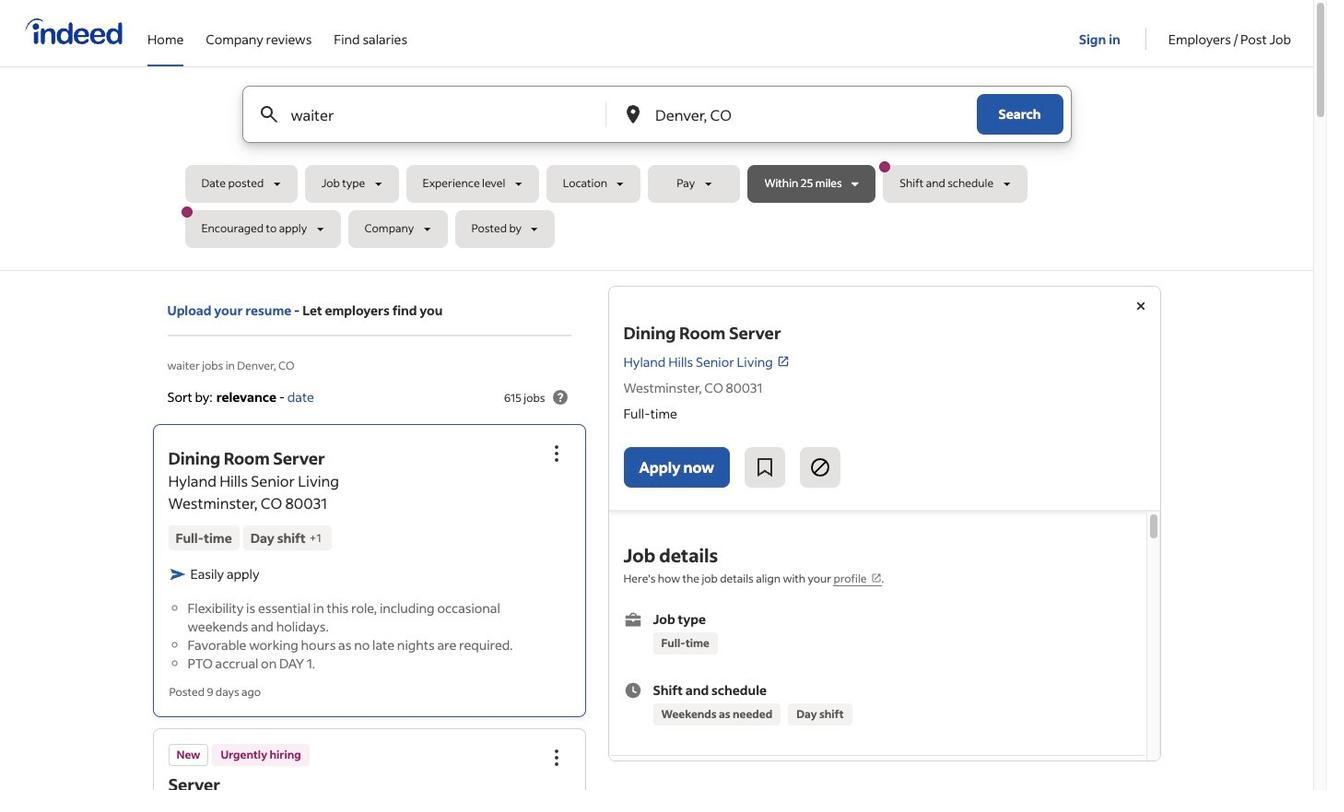 Task type: describe. For each thing, give the bounding box(es) containing it.
save this job image
[[754, 457, 776, 479]]

job preferences (opens in a new window) image
[[871, 573, 882, 584]]

Edit location text field
[[652, 87, 940, 142]]

job actions for dining room server is collapsed image
[[545, 443, 568, 465]]

not interested image
[[810, 457, 832, 479]]

help icon image
[[549, 386, 571, 409]]

search: Job title, keywords, or company text field
[[287, 87, 575, 142]]



Task type: locate. For each thing, give the bounding box(es) containing it.
job actions for server is collapsed image
[[545, 747, 568, 769]]

None search field
[[181, 86, 1129, 255]]

close job details image
[[1130, 295, 1152, 317]]

hyland hills senior living (opens in a new tab) image
[[777, 355, 790, 368]]



Task type: vqa. For each thing, say whether or not it's contained in the screenshot.
Job actions for Plumber-Commercial is collapsed image
no



